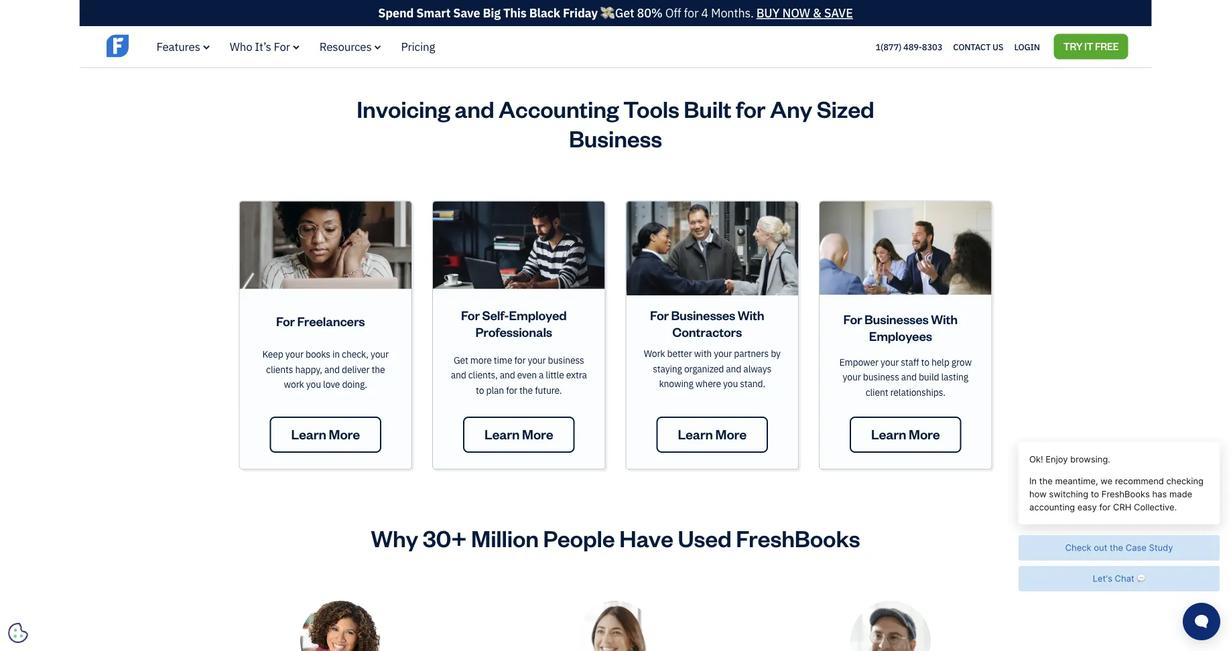 Task type: vqa. For each thing, say whether or not it's contained in the screenshot.
second learn more link from the right
yes



Task type: describe. For each thing, give the bounding box(es) containing it.
login link
[[1015, 38, 1041, 55]]

deliver
[[342, 363, 370, 376]]

even
[[518, 369, 537, 382]]

businesses for contractors
[[672, 307, 736, 324]]

learn more for for businesses with contractors
[[678, 426, 747, 443]]

check,
[[342, 348, 369, 361]]

little
[[546, 369, 564, 382]]

learn more for for freelancers
[[291, 426, 360, 443]]

invoicing
[[357, 93, 450, 123]]

learn more for for businesses with employees
[[872, 426, 941, 443]]

friday
[[563, 5, 598, 21]]

big
[[483, 5, 501, 21]]

for inside the invoicing and accounting tools built for any sized business
[[736, 93, 766, 123]]

work better with your partners by staying organized and always knowing where you stand.
[[644, 348, 781, 390]]

your inside get more time for your business and clients, and even a little extra to plan for the future.
[[528, 354, 546, 366]]

built
[[684, 93, 732, 123]]

and for for businesses with contractors
[[726, 363, 742, 375]]

features
[[157, 39, 200, 54]]

freshbooks logo image
[[106, 33, 210, 59]]

build
[[919, 371, 940, 383]]

it
[[1085, 40, 1094, 52]]

grow
[[952, 356, 972, 368]]

happy,
[[295, 363, 323, 376]]

extra
[[567, 369, 587, 382]]

for left 4
[[684, 5, 699, 21]]

cookie preferences image
[[8, 624, 28, 644]]

client
[[866, 386, 889, 399]]

with for contractors
[[738, 307, 765, 324]]

self-
[[482, 307, 509, 324]]

learn more for for self-employed professionals
[[485, 426, 554, 443]]

black
[[530, 5, 561, 21]]

try it free
[[1064, 40, 1120, 52]]

learn for for self-employed professionals
[[485, 426, 520, 443]]

your inside work better with your partners by staying organized and always knowing where you stand.
[[714, 348, 732, 360]]

cookie consent banner dialog
[[10, 487, 211, 642]]

buy now & save link
[[757, 5, 853, 21]]

to inside get more time for your business and clients, and even a little extra to plan for the future.
[[476, 384, 484, 397]]

books
[[306, 348, 331, 361]]

smart
[[417, 5, 451, 21]]

for up even
[[515, 354, 526, 366]]

future.
[[535, 384, 562, 397]]

contact us
[[954, 41, 1004, 52]]

for self-employed professionals
[[461, 307, 567, 340]]

learn more link for for businesses with contractors
[[657, 417, 769, 453]]

sized
[[817, 93, 875, 123]]

spend
[[378, 5, 414, 21]]

plan
[[487, 384, 504, 397]]

your up happy, on the left
[[286, 348, 304, 361]]

contact us link
[[954, 38, 1004, 55]]

staying
[[653, 363, 683, 375]]

more for for businesses with employees
[[909, 426, 941, 443]]

more for for freelancers
[[329, 426, 360, 443]]

tools
[[624, 93, 680, 123]]

and for for self-employed professionals
[[500, 369, 515, 382]]

help
[[932, 356, 950, 368]]

0 vertical spatial get
[[615, 5, 635, 21]]

work
[[284, 379, 304, 391]]

for businesses with employees
[[844, 311, 958, 344]]

for right plan
[[506, 384, 518, 397]]

learn more link for for self-employed professionals
[[463, 417, 575, 453]]

business inside get more time for your business and clients, and even a little extra to plan for the future.
[[548, 354, 584, 366]]

4
[[702, 5, 709, 21]]

freelancers image
[[240, 201, 412, 289]]

time
[[494, 354, 513, 366]]

save
[[825, 5, 853, 21]]

for for professionals
[[461, 307, 480, 324]]

pricing
[[401, 39, 435, 54]]

learn more link for for businesses with employees
[[850, 417, 962, 453]]

contractors
[[673, 324, 742, 340]]

free
[[1096, 40, 1120, 52]]

clients
[[266, 363, 293, 376]]

empower
[[840, 356, 879, 368]]

employees
[[870, 328, 933, 344]]

in
[[333, 348, 340, 361]]

your left staff
[[881, 356, 899, 368]]

by
[[771, 348, 781, 360]]

business inside empower your staff to help grow your business and build lasting client relationships.
[[864, 371, 900, 383]]

a
[[539, 369, 544, 382]]

for for employees
[[844, 311, 863, 327]]

learn more link for for freelancers
[[270, 417, 382, 453]]

work
[[644, 348, 666, 360]]

this
[[504, 5, 527, 21]]

people
[[544, 523, 615, 554]]

knowing
[[659, 378, 694, 390]]

why 30+ million people have used freshbooks
[[371, 523, 861, 554]]

organized
[[685, 363, 724, 375]]

professionals
[[476, 324, 553, 340]]

learn for for businesses with employees
[[872, 426, 907, 443]]

your down empower
[[843, 371, 862, 383]]

get more time for your business and clients, and even a little extra to plan for the future.
[[451, 354, 587, 397]]

and for for freelancers
[[325, 363, 340, 376]]

self-employed professionals image
[[433, 201, 605, 289]]

80%
[[637, 5, 663, 21]]

the inside keep your books in check, your clients happy, and deliver the work you love doing.
[[372, 363, 385, 376]]

better
[[668, 348, 693, 360]]

where
[[696, 378, 722, 390]]

you for businesses
[[724, 378, 738, 390]]

doing.
[[342, 379, 367, 391]]

💸
[[601, 5, 613, 21]]

try it free link
[[1055, 34, 1129, 60]]

keep your books in check, your clients happy, and deliver the work you love doing.
[[263, 348, 389, 391]]

resources
[[320, 39, 372, 54]]



Task type: locate. For each thing, give the bounding box(es) containing it.
489-
[[904, 41, 923, 52]]

1 horizontal spatial you
[[724, 378, 738, 390]]

4 learn more link from the left
[[657, 417, 769, 453]]

clients,
[[469, 369, 498, 382]]

&
[[814, 5, 822, 21]]

0 horizontal spatial with
[[738, 307, 765, 324]]

2 more from the left
[[329, 426, 360, 443]]

0 horizontal spatial get
[[454, 354, 469, 366]]

get inside get more time for your business and clients, and even a little extra to plan for the future.
[[454, 354, 469, 366]]

businesses
[[672, 307, 736, 324], [865, 311, 929, 327]]

1 horizontal spatial business
[[864, 371, 900, 383]]

learn down where
[[678, 426, 713, 443]]

more down future.
[[522, 426, 554, 443]]

for right it's
[[274, 39, 290, 54]]

1 horizontal spatial businesses
[[865, 311, 929, 327]]

with up partners
[[738, 307, 765, 324]]

with up help
[[932, 311, 958, 327]]

login
[[1015, 41, 1041, 52]]

learn more link down plan
[[463, 417, 575, 453]]

1(877) 489-8303
[[876, 41, 943, 52]]

more down stand.
[[716, 426, 747, 443]]

4 learn from the left
[[678, 426, 713, 443]]

businesses inside the for businesses with contractors
[[672, 307, 736, 324]]

4 more from the left
[[716, 426, 747, 443]]

0 horizontal spatial business
[[548, 354, 584, 366]]

1 horizontal spatial get
[[615, 5, 635, 21]]

save
[[453, 5, 480, 21]]

1 learn more from the left
[[872, 426, 941, 443]]

with
[[738, 307, 765, 324], [932, 311, 958, 327]]

more
[[909, 426, 941, 443], [329, 426, 360, 443], [522, 426, 554, 443], [716, 426, 747, 443]]

us
[[993, 41, 1004, 52]]

learn down work
[[291, 426, 326, 443]]

who it's for link
[[230, 39, 300, 54]]

3 learn more from the left
[[485, 426, 554, 443]]

you for freelancers
[[306, 379, 321, 391]]

contact
[[954, 41, 991, 52]]

and inside keep your books in check, your clients happy, and deliver the work you love doing.
[[325, 363, 340, 376]]

used
[[678, 523, 732, 554]]

spend smart save big this black friday 💸 get 80% off for 4 months. buy now & save
[[378, 5, 853, 21]]

stand.
[[741, 378, 766, 390]]

always
[[744, 363, 772, 375]]

accounting
[[499, 93, 619, 123]]

keep
[[263, 348, 283, 361]]

0 horizontal spatial you
[[306, 379, 321, 391]]

businesses with employees image
[[820, 201, 992, 295]]

for inside for businesses with employees
[[844, 311, 863, 327]]

learn more link down where
[[657, 417, 769, 453]]

businesses with contractors image
[[627, 201, 799, 296]]

business up client
[[864, 371, 900, 383]]

for inside for self-employed professionals
[[461, 307, 480, 324]]

the inside get more time for your business and clients, and even a little extra to plan for the future.
[[520, 384, 533, 397]]

you down happy, on the left
[[306, 379, 321, 391]]

it's
[[255, 39, 271, 54]]

2 learn more link from the left
[[270, 417, 382, 453]]

1 more from the left
[[909, 426, 941, 443]]

business up extra
[[548, 354, 584, 366]]

you left stand.
[[724, 378, 738, 390]]

and inside the invoicing and accounting tools built for any sized business
[[455, 93, 495, 123]]

learn down plan
[[485, 426, 520, 443]]

learn more
[[872, 426, 941, 443], [291, 426, 360, 443], [485, 426, 554, 443], [678, 426, 747, 443]]

freelancers
[[297, 313, 365, 329]]

learn
[[872, 426, 907, 443], [291, 426, 326, 443], [485, 426, 520, 443], [678, 426, 713, 443]]

0 horizontal spatial to
[[476, 384, 484, 397]]

get right 💸
[[615, 5, 635, 21]]

1 horizontal spatial the
[[520, 384, 533, 397]]

for left self-
[[461, 307, 480, 324]]

businesses up employees
[[865, 311, 929, 327]]

learn more down relationships. at the bottom right
[[872, 426, 941, 443]]

you
[[724, 378, 738, 390], [306, 379, 321, 391]]

empower your staff to help grow your business and build lasting client relationships.
[[840, 356, 972, 399]]

for freelancers
[[276, 313, 365, 329]]

business
[[569, 123, 663, 153]]

and for for businesses with employees
[[902, 371, 917, 383]]

for for contractors
[[651, 307, 669, 324]]

with inside for businesses with employees
[[932, 311, 958, 327]]

for inside the for businesses with contractors
[[651, 307, 669, 324]]

the
[[372, 363, 385, 376], [520, 384, 533, 397]]

get
[[615, 5, 635, 21], [454, 354, 469, 366]]

1 horizontal spatial to
[[922, 356, 930, 368]]

and inside work better with your partners by staying organized and always knowing where you stand.
[[726, 363, 742, 375]]

months.
[[712, 5, 754, 21]]

staff
[[901, 356, 920, 368]]

for up empower
[[844, 311, 863, 327]]

1 vertical spatial the
[[520, 384, 533, 397]]

learn more link down love
[[270, 417, 382, 453]]

1(877) 489-8303 link
[[876, 41, 943, 52]]

3 learn from the left
[[485, 426, 520, 443]]

partners
[[735, 348, 769, 360]]

1 vertical spatial to
[[476, 384, 484, 397]]

for left any
[[736, 93, 766, 123]]

the right deliver
[[372, 363, 385, 376]]

1 horizontal spatial with
[[932, 311, 958, 327]]

learn for for freelancers
[[291, 426, 326, 443]]

0 vertical spatial business
[[548, 354, 584, 366]]

learn more down love
[[291, 426, 360, 443]]

off
[[666, 5, 682, 21]]

2 learn from the left
[[291, 426, 326, 443]]

your
[[714, 348, 732, 360], [286, 348, 304, 361], [371, 348, 389, 361], [528, 354, 546, 366], [881, 356, 899, 368], [843, 371, 862, 383]]

why
[[371, 523, 418, 554]]

get left more
[[454, 354, 469, 366]]

your right check,
[[371, 348, 389, 361]]

with for employees
[[932, 311, 958, 327]]

to left help
[[922, 356, 930, 368]]

3 learn more link from the left
[[463, 417, 575, 453]]

4 learn more from the left
[[678, 426, 747, 443]]

relationships.
[[891, 386, 946, 399]]

more down the doing.
[[329, 426, 360, 443]]

learn more link down relationships. at the bottom right
[[850, 417, 962, 453]]

1 vertical spatial get
[[454, 354, 469, 366]]

more for for businesses with contractors
[[716, 426, 747, 443]]

0 horizontal spatial businesses
[[672, 307, 736, 324]]

buy
[[757, 5, 780, 21]]

any
[[771, 93, 813, 123]]

more for for self-employed professionals
[[522, 426, 554, 443]]

businesses inside for businesses with employees
[[865, 311, 929, 327]]

with inside the for businesses with contractors
[[738, 307, 765, 324]]

who
[[230, 39, 252, 54]]

businesses up contractors
[[672, 307, 736, 324]]

3 more from the left
[[522, 426, 554, 443]]

0 horizontal spatial the
[[372, 363, 385, 376]]

1(877)
[[876, 41, 902, 52]]

you inside work better with your partners by staying organized and always knowing where you stand.
[[724, 378, 738, 390]]

million
[[471, 523, 539, 554]]

try
[[1064, 40, 1083, 52]]

to inside empower your staff to help grow your business and build lasting client relationships.
[[922, 356, 930, 368]]

business
[[548, 354, 584, 366], [864, 371, 900, 383]]

employed
[[509, 307, 567, 324]]

learn more down plan
[[485, 426, 554, 443]]

have
[[620, 523, 674, 554]]

for up keep
[[276, 313, 295, 329]]

who it's for
[[230, 39, 290, 54]]

learn down client
[[872, 426, 907, 443]]

your right with
[[714, 348, 732, 360]]

1 vertical spatial business
[[864, 371, 900, 383]]

for up work
[[651, 307, 669, 324]]

30+
[[423, 523, 467, 554]]

invoicing and accounting tools built for any sized business
[[357, 93, 875, 153]]

more down relationships. at the bottom right
[[909, 426, 941, 443]]

1 learn more link from the left
[[850, 417, 962, 453]]

for
[[274, 39, 290, 54], [461, 307, 480, 324], [651, 307, 669, 324], [844, 311, 863, 327], [276, 313, 295, 329]]

0 vertical spatial to
[[922, 356, 930, 368]]

learn more link
[[850, 417, 962, 453], [270, 417, 382, 453], [463, 417, 575, 453], [657, 417, 769, 453]]

you inside keep your books in check, your clients happy, and deliver the work you love doing.
[[306, 379, 321, 391]]

your up a
[[528, 354, 546, 366]]

0 vertical spatial the
[[372, 363, 385, 376]]

2 learn more from the left
[[291, 426, 360, 443]]

to left plan
[[476, 384, 484, 397]]

with
[[695, 348, 712, 360]]

1 learn from the left
[[872, 426, 907, 443]]

love
[[323, 379, 340, 391]]

8303
[[923, 41, 943, 52]]

and inside empower your staff to help grow your business and build lasting client relationships.
[[902, 371, 917, 383]]

the down even
[[520, 384, 533, 397]]

businesses for employees
[[865, 311, 929, 327]]

learn more down where
[[678, 426, 747, 443]]

learn for for businesses with contractors
[[678, 426, 713, 443]]

freshbooks
[[736, 523, 861, 554]]

pricing link
[[401, 39, 435, 54]]



